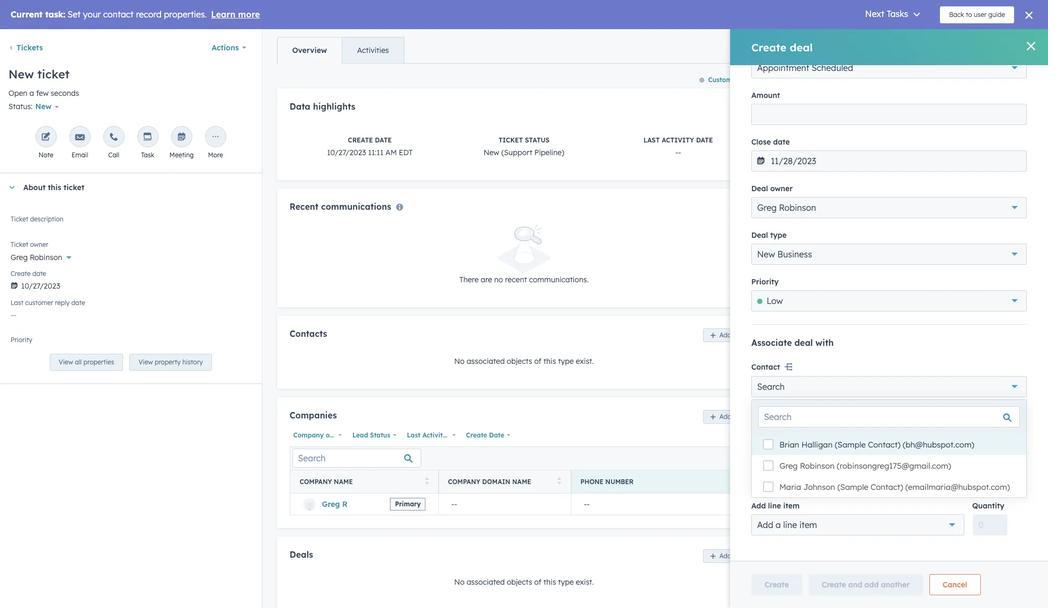 Task type: describe. For each thing, give the bounding box(es) containing it.
press to sort. image for phone number
[[745, 478, 749, 485]]

date right reply
[[71, 299, 85, 307]]

phone
[[581, 478, 604, 486]]

recent communications
[[290, 202, 391, 212]]

domain
[[482, 478, 510, 486]]

no for contacts
[[454, 357, 465, 366]]

+ add for track the revenue opportunities associated with this record.
[[1016, 218, 1038, 227]]

or inside build a library of sales resources for your team. these could include call scripts or positioning guides.
[[837, 432, 844, 441]]

see the files attached to your activities or uploaded to this record.
[[797, 297, 1028, 307]]

greg robinson
[[11, 253, 62, 263]]

the for people
[[812, 61, 823, 70]]

type for deals
[[558, 578, 574, 587]]

create date
[[11, 270, 46, 278]]

2 + add button from the top
[[1016, 93, 1038, 106]]

add button for companies
[[703, 410, 738, 424]]

view property history
[[139, 358, 203, 366]]

playbooks
[[904, 456, 935, 464]]

navigation containing overview
[[277, 37, 404, 64]]

0 vertical spatial or
[[936, 297, 943, 307]]

of for contacts
[[534, 357, 542, 366]]

am
[[386, 148, 397, 158]]

ticket description
[[11, 215, 63, 223]]

more
[[208, 151, 223, 159]]

these
[[964, 419, 984, 429]]

add inside button
[[890, 456, 902, 464]]

status
[[370, 431, 390, 439]]

no associated objects of this type exist. for contacts
[[454, 357, 594, 366]]

scripts
[[811, 432, 834, 441]]

no for deals
[[454, 578, 465, 587]]

ticket inside dropdown button
[[64, 183, 84, 193]]

conversations
[[826, 362, 874, 372]]

activities
[[902, 297, 934, 307]]

open a few seconds
[[8, 89, 79, 98]]

the for revenue
[[818, 241, 829, 250]]

create date
[[466, 431, 504, 439]]

a for library
[[817, 419, 821, 429]]

search image
[[1026, 11, 1033, 18]]

deals for deals
[[290, 549, 313, 560]]

company owner
[[293, 431, 345, 439]]

resources
[[877, 419, 910, 429]]

phone number
[[581, 478, 634, 486]]

the for conversations
[[812, 362, 823, 372]]

opportunities
[[861, 241, 908, 250]]

(0) for conversations (0)
[[865, 340, 876, 349]]

last activity date --
[[644, 136, 713, 158]]

about this ticket
[[23, 183, 84, 193]]

companies (1)
[[810, 95, 863, 104]]

exist. for contacts
[[576, 357, 594, 366]]

1 to from the left
[[875, 297, 883, 307]]

see the conversations associated with this record.
[[797, 362, 972, 372]]

track the revenue opportunities associated with this record.
[[797, 241, 1005, 250]]

last activity date
[[407, 431, 464, 439]]

owner for company owner
[[326, 431, 345, 439]]

ticket for ticket status new (support pipeline)
[[499, 136, 523, 144]]

see for see the people associated with this record.
[[797, 61, 810, 70]]

view for view property history
[[139, 358, 153, 366]]

with for see the people associated with this record.
[[891, 61, 906, 70]]

uploaded
[[945, 297, 978, 307]]

note
[[39, 151, 53, 159]]

your inside build a library of sales resources for your team. these could include call scripts or positioning guides.
[[924, 419, 940, 429]]

name
[[334, 478, 353, 486]]

customize tabs link
[[694, 72, 771, 89]]

create for create date 10/27/2023 11:11 am edt
[[348, 136, 373, 144]]

could
[[986, 419, 1005, 429]]

data
[[290, 101, 310, 112]]

people
[[826, 61, 849, 70]]

new for new ticket
[[8, 67, 34, 82]]

last activity date button
[[403, 428, 464, 442]]

press to sort. element for company domain name
[[558, 478, 561, 487]]

ticket for ticket description
[[11, 215, 28, 223]]

name
[[512, 478, 531, 486]]

customer
[[25, 299, 53, 307]]

new for new
[[35, 102, 52, 111]]

there
[[460, 275, 479, 284]]

overview
[[292, 46, 327, 55]]

playbooks button
[[787, 387, 1003, 415]]

activities button
[[342, 38, 404, 63]]

note image
[[41, 133, 51, 143]]

greg r link
[[322, 500, 348, 509]]

greg robinson button
[[11, 247, 251, 265]]

Create date text field
[[11, 276, 251, 293]]

2 + add from the top
[[1016, 95, 1038, 104]]

new ticket
[[8, 67, 70, 82]]

revenue
[[831, 241, 859, 250]]

create date 10/27/2023 11:11 am edt
[[327, 136, 413, 158]]

all
[[75, 358, 82, 366]]

contacts (0) button
[[787, 29, 1012, 57]]

meeting image
[[177, 133, 186, 143]]

greg r
[[322, 500, 348, 509]]

build
[[797, 419, 815, 429]]

contacts for contacts
[[290, 328, 327, 339]]

Search search field
[[292, 449, 421, 468]]

(0) for deals (0)
[[833, 218, 843, 227]]

1 -- from the left
[[452, 500, 457, 509]]

see for see the conversations associated with this record.
[[797, 362, 810, 372]]

pipeline)
[[534, 148, 564, 158]]

domain:
[[804, 147, 833, 157]]

see the people associated with this record.
[[797, 61, 947, 70]]

r for greg r domain: -- phone: --
[[825, 135, 830, 144]]

are
[[481, 275, 492, 284]]

task image
[[143, 133, 152, 143]]

the for files
[[812, 297, 823, 307]]

manage
[[1008, 396, 1038, 406]]

view all properties
[[59, 358, 114, 366]]

track
[[797, 241, 816, 250]]

company name
[[300, 478, 353, 486]]

call
[[797, 432, 809, 441]]

conversations (0)
[[810, 340, 876, 349]]

date inside create date 10/27/2023 11:11 am edt
[[375, 136, 392, 144]]

option
[[45, 340, 67, 350]]

0 horizontal spatial primary
[[395, 500, 421, 508]]

properties
[[83, 358, 114, 366]]

contacts for contacts (0)
[[810, 38, 843, 48]]

of for deals
[[534, 578, 542, 587]]

activity
[[662, 136, 694, 144]]

select an option button
[[11, 335, 251, 352]]

customize tabs
[[708, 76, 757, 84]]

description
[[30, 215, 63, 223]]

+ add button for see the people associated with this record.
[[1016, 37, 1038, 49]]

date inside popup button
[[489, 431, 504, 439]]

date inside last activity date --
[[696, 136, 713, 144]]

manage link
[[1008, 395, 1038, 408]]

caret image for contacts (0)
[[795, 42, 802, 44]]

tabs
[[743, 76, 757, 84]]

+ for see the people associated with this record.
[[1016, 38, 1021, 48]]

property
[[155, 358, 181, 366]]

highlights
[[313, 101, 355, 112]]

greg for greg robinson
[[11, 253, 28, 263]]

an
[[34, 340, 43, 350]]

create date button
[[462, 428, 513, 442]]

lead status
[[352, 431, 390, 439]]

1 horizontal spatial primary
[[802, 118, 828, 126]]



Task type: vqa. For each thing, say whether or not it's contained in the screenshot.
bottom + Add button
yes



Task type: locate. For each thing, give the bounding box(es) containing it.
2 exist. from the top
[[576, 578, 594, 587]]

1 horizontal spatial with
[[916, 362, 931, 372]]

new down open a few seconds
[[35, 102, 52, 111]]

company
[[293, 431, 324, 439], [300, 478, 332, 486], [448, 478, 480, 486]]

+ add for see the people associated with this record.
[[1016, 38, 1038, 48]]

1 horizontal spatial contacts
[[810, 38, 843, 48]]

3 + from the top
[[1016, 218, 1021, 227]]

0 horizontal spatial (0)
[[833, 218, 843, 227]]

Ticket description text field
[[11, 214, 251, 235]]

ticket
[[37, 67, 70, 82], [64, 183, 84, 193]]

3 press to sort. element from the left
[[745, 478, 749, 487]]

(0) inside conversations (0) dropdown button
[[865, 340, 876, 349]]

0 vertical spatial ticket
[[37, 67, 70, 82]]

add button for contacts
[[703, 328, 738, 342]]

r up domain:
[[825, 135, 830, 144]]

last inside popup button
[[407, 431, 421, 439]]

0 vertical spatial see
[[797, 61, 810, 70]]

new
[[8, 67, 34, 82], [35, 102, 52, 111], [484, 148, 499, 158]]

1 + add from the top
[[1016, 38, 1038, 48]]

objects for contacts
[[507, 357, 532, 366]]

date up 11:11
[[375, 136, 392, 144]]

-- down phone at right
[[584, 500, 590, 509]]

positioning
[[846, 432, 885, 441]]

0 vertical spatial primary
[[802, 118, 828, 126]]

1 vertical spatial greg
[[11, 253, 28, 263]]

1 see from the top
[[797, 61, 810, 70]]

the
[[812, 61, 823, 70], [818, 241, 829, 250], [812, 297, 823, 307], [812, 362, 823, 372]]

view left property
[[139, 358, 153, 366]]

0 vertical spatial caret image
[[795, 42, 802, 44]]

0 vertical spatial no
[[454, 357, 465, 366]]

add
[[1023, 38, 1038, 48], [1023, 95, 1038, 104], [1023, 218, 1038, 227], [720, 331, 732, 339], [720, 413, 732, 421], [890, 456, 902, 464], [720, 552, 732, 560]]

1 horizontal spatial press to sort. image
[[745, 478, 749, 485]]

overview button
[[277, 38, 342, 63]]

0 horizontal spatial last
[[11, 299, 23, 307]]

email image
[[75, 133, 85, 143]]

2 objects from the top
[[507, 578, 532, 587]]

2 vertical spatial ticket
[[11, 241, 28, 249]]

companies for companies (1)
[[810, 95, 851, 104]]

greg for greg r domain: -- phone: --
[[804, 135, 822, 144]]

r for greg r
[[342, 500, 348, 509]]

your left activities
[[885, 297, 900, 307]]

select
[[11, 340, 32, 350]]

0 vertical spatial objects
[[507, 357, 532, 366]]

ticket inside ticket status new (support pipeline)
[[499, 136, 523, 144]]

see left people
[[797, 61, 810, 70]]

last for date
[[11, 299, 23, 307]]

press to sort. image
[[558, 478, 561, 485]]

call image
[[109, 133, 119, 143]]

objects
[[507, 357, 532, 366], [507, 578, 532, 587]]

+
[[1016, 38, 1021, 48], [1016, 95, 1021, 104], [1016, 218, 1021, 227]]

0 horizontal spatial to
[[875, 297, 883, 307]]

1 vertical spatial r
[[342, 500, 348, 509]]

2 press to sort. element from the left
[[558, 478, 561, 487]]

the down conversations on the bottom
[[812, 362, 823, 372]]

1 type from the top
[[558, 357, 574, 366]]

of inside build a library of sales resources for your team. these could include call scripts or positioning guides.
[[848, 419, 855, 429]]

add button
[[703, 328, 738, 342], [703, 410, 738, 424], [703, 549, 738, 563]]

2 horizontal spatial last
[[644, 136, 660, 144]]

2 horizontal spatial (0)
[[865, 340, 876, 349]]

2 see from the top
[[797, 297, 810, 307]]

your
[[885, 297, 900, 307], [924, 419, 940, 429]]

about
[[23, 183, 46, 193]]

reply
[[55, 299, 70, 307]]

0 vertical spatial +
[[1016, 38, 1021, 48]]

2 vertical spatial see
[[797, 362, 810, 372]]

2 vertical spatial + add
[[1016, 218, 1038, 227]]

ticket left "description"
[[11, 215, 28, 223]]

0 horizontal spatial create
[[11, 270, 31, 278]]

(1)
[[854, 95, 863, 104]]

1 add button from the top
[[703, 328, 738, 342]]

press to sort. element
[[425, 478, 429, 487], [558, 478, 561, 487], [745, 478, 749, 487]]

caret image for about this ticket
[[8, 186, 15, 189]]

1 vertical spatial ticket
[[11, 215, 28, 223]]

2 vertical spatial create
[[466, 431, 487, 439]]

meeting
[[170, 151, 194, 159]]

caret image
[[795, 343, 802, 346]]

2 type from the top
[[558, 578, 574, 587]]

0 horizontal spatial view
[[59, 358, 73, 366]]

1 vertical spatial exist.
[[576, 578, 594, 587]]

last inside last activity date --
[[644, 136, 660, 144]]

1 vertical spatial see
[[797, 297, 810, 307]]

deals
[[810, 218, 831, 227], [290, 549, 313, 560]]

files
[[826, 297, 840, 307]]

see left files
[[797, 297, 810, 307]]

to right attached
[[875, 297, 883, 307]]

1 exist. from the top
[[576, 357, 594, 366]]

a inside build a library of sales resources for your team. these could include call scripts or positioning guides.
[[817, 419, 821, 429]]

1 vertical spatial no
[[454, 578, 465, 587]]

(0) inside contacts (0) dropdown button
[[845, 38, 856, 48]]

edt
[[399, 148, 413, 158]]

to
[[875, 297, 883, 307], [980, 297, 988, 307]]

greg r domain: -- phone: --
[[804, 135, 841, 170]]

date inside popup button
[[449, 431, 464, 439]]

(0) up revenue
[[833, 218, 843, 227]]

1 vertical spatial +
[[1016, 95, 1021, 104]]

greg inside greg r domain: -- phone: --
[[804, 135, 822, 144]]

1 horizontal spatial greg
[[322, 500, 340, 509]]

1 + from the top
[[1016, 38, 1021, 48]]

1 vertical spatial of
[[848, 419, 855, 429]]

email
[[72, 151, 88, 159]]

deals (0) button
[[787, 208, 1012, 237]]

new up open
[[8, 67, 34, 82]]

library
[[823, 419, 846, 429]]

(support
[[501, 148, 532, 158]]

1 vertical spatial your
[[924, 419, 940, 429]]

greg inside popup button
[[11, 253, 28, 263]]

company for company domain name
[[448, 478, 480, 486]]

company for company name
[[300, 478, 332, 486]]

1 no from the top
[[454, 357, 465, 366]]

0 horizontal spatial with
[[891, 61, 906, 70]]

2 vertical spatial of
[[534, 578, 542, 587]]

create inside create date 10/27/2023 11:11 am edt
[[348, 136, 373, 144]]

1 + add button from the top
[[1016, 37, 1038, 49]]

ticket for ticket owner
[[11, 241, 28, 249]]

owner inside popup button
[[326, 431, 345, 439]]

press to sort. element for phone number
[[745, 478, 749, 487]]

owner for ticket owner
[[30, 241, 48, 249]]

2 press to sort. image from the left
[[745, 478, 749, 485]]

with
[[891, 61, 906, 70], [950, 241, 965, 250], [916, 362, 931, 372]]

owner up greg robinson
[[30, 241, 48, 249]]

1 vertical spatial create
[[11, 270, 31, 278]]

0 vertical spatial add button
[[703, 328, 738, 342]]

0 horizontal spatial new
[[8, 67, 34, 82]]

caret image
[[795, 42, 802, 44], [8, 186, 15, 189]]

the left files
[[812, 297, 823, 307]]

no
[[494, 275, 503, 284]]

(0) up people
[[845, 38, 856, 48]]

0 horizontal spatial or
[[837, 432, 844, 441]]

date right activity
[[696, 136, 713, 144]]

create down greg robinson
[[11, 270, 31, 278]]

greg up domain:
[[804, 135, 822, 144]]

team.
[[942, 419, 962, 429]]

0 vertical spatial companies
[[810, 95, 851, 104]]

add button for deals
[[703, 549, 738, 563]]

2 date from the left
[[489, 431, 504, 439]]

2 horizontal spatial new
[[484, 148, 499, 158]]

date up "domain"
[[489, 431, 504, 439]]

1 view from the left
[[59, 358, 73, 366]]

caret image inside 'about this ticket' dropdown button
[[8, 186, 15, 189]]

tickets link
[[8, 43, 43, 52]]

actions button
[[205, 37, 253, 58]]

attached
[[842, 297, 873, 307]]

1 vertical spatial add button
[[703, 410, 738, 424]]

(0) inside deals (0) dropdown button
[[833, 218, 843, 227]]

1 horizontal spatial deals
[[810, 218, 831, 227]]

0 vertical spatial create
[[348, 136, 373, 144]]

of
[[534, 357, 542, 366], [848, 419, 855, 429], [534, 578, 542, 587]]

companies for companies
[[290, 410, 337, 421]]

2 -- from the left
[[584, 500, 590, 509]]

add playbooks button
[[881, 452, 954, 468]]

to right "uploaded"
[[980, 297, 988, 307]]

new inside ticket status new (support pipeline)
[[484, 148, 499, 158]]

2 view from the left
[[139, 358, 153, 366]]

include
[[1007, 419, 1032, 429]]

company for company owner
[[293, 431, 324, 439]]

0 vertical spatial a
[[29, 89, 34, 98]]

sales
[[857, 419, 875, 429]]

greg for greg r
[[322, 500, 340, 509]]

11:11
[[368, 148, 383, 158]]

create inside popup button
[[466, 431, 487, 439]]

about this ticket button
[[0, 173, 251, 202]]

0 vertical spatial r
[[825, 135, 830, 144]]

2 add button from the top
[[703, 410, 738, 424]]

0 vertical spatial new
[[8, 67, 34, 82]]

conversations (0) button
[[787, 330, 1038, 359]]

objects for deals
[[507, 578, 532, 587]]

3 + add button from the top
[[1016, 216, 1038, 229]]

1 vertical spatial companies
[[290, 410, 337, 421]]

greg down company name
[[322, 500, 340, 509]]

0 vertical spatial type
[[558, 357, 574, 366]]

last for -
[[644, 136, 660, 144]]

communications
[[321, 202, 391, 212]]

ticket up greg robinson
[[11, 241, 28, 249]]

number
[[606, 478, 634, 486]]

0 vertical spatial + add
[[1016, 38, 1038, 48]]

0 vertical spatial deals
[[810, 218, 831, 227]]

new left the (support
[[484, 148, 499, 158]]

for
[[912, 419, 922, 429]]

r down name
[[342, 500, 348, 509]]

+ add
[[1016, 38, 1038, 48], [1016, 95, 1038, 104], [1016, 218, 1038, 227]]

company left "domain"
[[448, 478, 480, 486]]

new inside popup button
[[35, 102, 52, 111]]

company left name
[[300, 478, 332, 486]]

1 vertical spatial with
[[950, 241, 965, 250]]

2 vertical spatial add button
[[703, 549, 738, 563]]

no
[[454, 357, 465, 366], [454, 578, 465, 587]]

2 horizontal spatial press to sort. element
[[745, 478, 749, 487]]

1 horizontal spatial your
[[924, 419, 940, 429]]

caret image inside contacts (0) dropdown button
[[795, 42, 802, 44]]

0 vertical spatial last
[[644, 136, 660, 144]]

communications.
[[529, 275, 589, 284]]

associated
[[851, 61, 889, 70], [910, 241, 948, 250], [467, 357, 505, 366], [876, 362, 914, 372], [467, 578, 505, 587]]

Last customer reply date text field
[[11, 305, 251, 322]]

1 horizontal spatial view
[[139, 358, 153, 366]]

robinson
[[30, 253, 62, 263]]

ticket up the (support
[[499, 136, 523, 144]]

company up company name
[[293, 431, 324, 439]]

1 objects from the top
[[507, 357, 532, 366]]

press to sort. image
[[425, 478, 429, 485], [745, 478, 749, 485]]

caret image left contacts (0)
[[795, 42, 802, 44]]

1 vertical spatial new
[[35, 102, 52, 111]]

2 no from the top
[[454, 578, 465, 587]]

ticket down email in the left of the page
[[64, 183, 84, 193]]

0 horizontal spatial press to sort. element
[[425, 478, 429, 487]]

there are no recent communications.
[[460, 275, 589, 284]]

no associated objects of this type exist. for deals
[[454, 578, 594, 587]]

1 horizontal spatial create
[[348, 136, 373, 144]]

2 vertical spatial last
[[407, 431, 421, 439]]

companies
[[810, 95, 851, 104], [290, 410, 337, 421]]

date right activity
[[449, 431, 464, 439]]

create for create date
[[11, 270, 31, 278]]

owner
[[30, 241, 48, 249], [326, 431, 345, 439]]

3 + add from the top
[[1016, 218, 1038, 227]]

Search HubSpot search field
[[899, 5, 1029, 23]]

2 no associated objects of this type exist. from the top
[[454, 578, 594, 587]]

this inside dropdown button
[[48, 183, 61, 193]]

1 vertical spatial owner
[[326, 431, 345, 439]]

2 vertical spatial + add button
[[1016, 216, 1038, 229]]

1 horizontal spatial last
[[407, 431, 421, 439]]

view left all
[[59, 358, 73, 366]]

create up 10/27/2023
[[348, 136, 373, 144]]

press to sort. element for company name
[[425, 478, 429, 487]]

1 horizontal spatial to
[[980, 297, 988, 307]]

or down the library
[[837, 432, 844, 441]]

playbooks
[[810, 396, 848, 406]]

customize
[[708, 76, 741, 84]]

tickets
[[16, 43, 43, 52]]

seconds
[[51, 89, 79, 98]]

or right activities
[[936, 297, 943, 307]]

contacts
[[810, 38, 843, 48], [290, 328, 327, 339]]

create for create date
[[466, 431, 487, 439]]

see
[[797, 61, 810, 70], [797, 297, 810, 307], [797, 362, 810, 372]]

1 vertical spatial primary
[[395, 500, 421, 508]]

companies left (1)
[[810, 95, 851, 104]]

r
[[825, 135, 830, 144], [342, 500, 348, 509]]

recent
[[505, 275, 527, 284]]

r inside greg r domain: -- phone: --
[[825, 135, 830, 144]]

1 horizontal spatial companies
[[810, 95, 851, 104]]

0 vertical spatial your
[[885, 297, 900, 307]]

a for few
[[29, 89, 34, 98]]

activity
[[422, 431, 447, 439]]

owner left lead at the bottom left
[[326, 431, 345, 439]]

search button
[[1021, 5, 1039, 23]]

navigation
[[277, 37, 404, 64]]

caret image left about
[[8, 186, 15, 189]]

create right 'last activity date'
[[466, 431, 487, 439]]

few
[[36, 89, 49, 98]]

view for view all properties
[[59, 358, 73, 366]]

2 vertical spatial with
[[916, 362, 931, 372]]

1 vertical spatial objects
[[507, 578, 532, 587]]

1 horizontal spatial r
[[825, 135, 830, 144]]

0 vertical spatial of
[[534, 357, 542, 366]]

-- down company domain name
[[452, 500, 457, 509]]

date
[[375, 136, 392, 144], [696, 136, 713, 144], [32, 270, 46, 278], [71, 299, 85, 307]]

1 press to sort. image from the left
[[425, 478, 429, 485]]

record.
[[923, 61, 947, 70], [981, 241, 1005, 250], [1004, 297, 1028, 307], [948, 362, 972, 372]]

see down caret image on the right of the page
[[797, 362, 810, 372]]

a left few
[[29, 89, 34, 98]]

greg down ticket owner at the left top
[[11, 253, 28, 263]]

0 horizontal spatial greg
[[11, 253, 28, 263]]

1 vertical spatial contacts
[[290, 328, 327, 339]]

date down greg robinson
[[32, 270, 46, 278]]

new button
[[33, 100, 66, 114]]

1 horizontal spatial new
[[35, 102, 52, 111]]

-
[[836, 147, 838, 157], [838, 147, 841, 157], [675, 148, 678, 158], [678, 148, 681, 158], [830, 160, 833, 170], [833, 160, 836, 170], [452, 500, 454, 509], [454, 500, 457, 509], [584, 500, 587, 509], [587, 500, 590, 509]]

1 horizontal spatial caret image
[[795, 42, 802, 44]]

contacts inside dropdown button
[[810, 38, 843, 48]]

a right build
[[817, 419, 821, 429]]

company inside popup button
[[293, 431, 324, 439]]

2 vertical spatial (0)
[[865, 340, 876, 349]]

deals for deals (0)
[[810, 218, 831, 227]]

with for see the conversations associated with this record.
[[916, 362, 931, 372]]

ticket up open a few seconds
[[37, 67, 70, 82]]

companies inside companies (1) dropdown button
[[810, 95, 851, 104]]

2 + from the top
[[1016, 95, 1021, 104]]

1 horizontal spatial or
[[936, 297, 943, 307]]

0 vertical spatial with
[[891, 61, 906, 70]]

0 vertical spatial exist.
[[576, 357, 594, 366]]

1 vertical spatial deals
[[290, 549, 313, 560]]

1 press to sort. element from the left
[[425, 478, 429, 487]]

more image
[[211, 133, 220, 143]]

deals inside dropdown button
[[810, 218, 831, 227]]

2 vertical spatial greg
[[322, 500, 340, 509]]

task
[[141, 151, 154, 159]]

primary
[[802, 118, 828, 126], [395, 500, 421, 508]]

1 date from the left
[[449, 431, 464, 439]]

view
[[59, 358, 73, 366], [139, 358, 153, 366]]

last customer reply date
[[11, 299, 85, 307]]

0 vertical spatial contacts
[[810, 38, 843, 48]]

+ add button
[[1016, 37, 1038, 49], [1016, 93, 1038, 106], [1016, 216, 1038, 229]]

3 see from the top
[[797, 362, 810, 372]]

exist. for deals
[[576, 578, 594, 587]]

add playbooks
[[890, 456, 935, 464]]

1 no associated objects of this type exist. from the top
[[454, 357, 594, 366]]

1 vertical spatial + add
[[1016, 95, 1038, 104]]

recent
[[290, 202, 319, 212]]

see for see the files attached to your activities or uploaded to this record.
[[797, 297, 810, 307]]

+ add button for track the revenue opportunities associated with this record.
[[1016, 216, 1038, 229]]

0 horizontal spatial date
[[449, 431, 464, 439]]

0 horizontal spatial owner
[[30, 241, 48, 249]]

1 horizontal spatial (0)
[[845, 38, 856, 48]]

0 vertical spatial + add button
[[1016, 37, 1038, 49]]

1 vertical spatial a
[[817, 419, 821, 429]]

1 horizontal spatial date
[[489, 431, 504, 439]]

view all properties link
[[50, 354, 123, 371]]

1 horizontal spatial press to sort. element
[[558, 478, 561, 487]]

the left people
[[812, 61, 823, 70]]

companies (1) button
[[787, 85, 1012, 114]]

1 horizontal spatial --
[[584, 500, 590, 509]]

2 vertical spatial +
[[1016, 218, 1021, 227]]

your right 'for'
[[924, 419, 940, 429]]

2 to from the left
[[980, 297, 988, 307]]

3 add button from the top
[[703, 549, 738, 563]]

type for contacts
[[558, 357, 574, 366]]

0 horizontal spatial press to sort. image
[[425, 478, 429, 485]]

the right track on the right top of the page
[[818, 241, 829, 250]]

(0) up the see the conversations associated with this record.
[[865, 340, 876, 349]]

(0) for contacts (0)
[[845, 38, 856, 48]]

status:
[[8, 102, 33, 111]]

press to sort. image for company name
[[425, 478, 429, 485]]

companies up the "company owner" popup button
[[290, 410, 337, 421]]

0 horizontal spatial caret image
[[8, 186, 15, 189]]

2 horizontal spatial create
[[466, 431, 487, 439]]

1 vertical spatial (0)
[[833, 218, 843, 227]]

1 vertical spatial caret image
[[8, 186, 15, 189]]

0 vertical spatial owner
[[30, 241, 48, 249]]

+ for track the revenue opportunities associated with this record.
[[1016, 218, 1021, 227]]

0 horizontal spatial your
[[885, 297, 900, 307]]



